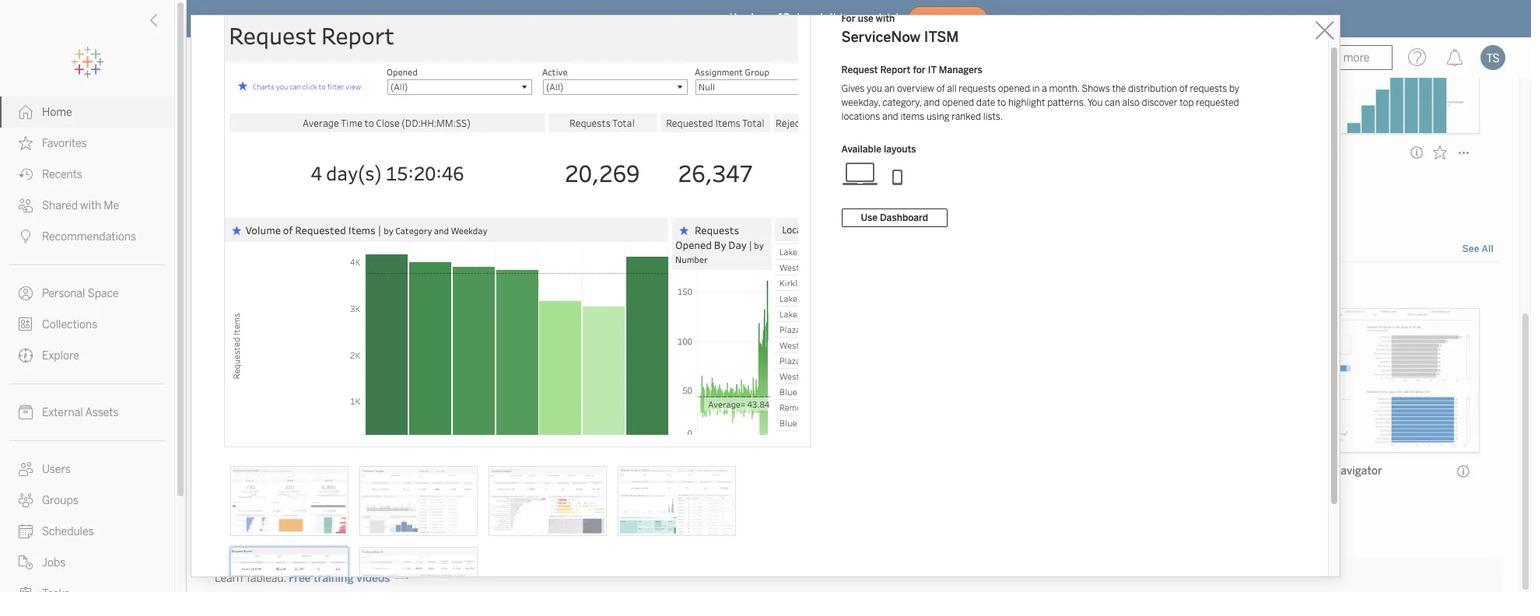 Task type: vqa. For each thing, say whether or not it's contained in the screenshot.
bottommost and
yes



Task type: describe. For each thing, give the bounding box(es) containing it.
report
[[880, 65, 911, 75]]

use dashboard button
[[841, 209, 948, 227]]

all
[[1482, 244, 1494, 255]]

jobs link
[[0, 547, 174, 578]]

external assets
[[42, 406, 119, 419]]

free training videos
[[289, 572, 390, 585]]

for
[[841, 13, 856, 24]]

workbook.
[[316, 280, 367, 293]]

ranked
[[952, 111, 981, 122]]

category,
[[883, 97, 922, 108]]

executive dashboard image
[[230, 466, 349, 536]]

highlight
[[1008, 97, 1045, 108]]

explore
[[42, 349, 79, 363]]

0 horizontal spatial and
[[882, 111, 898, 122]]

0 horizontal spatial to
[[441, 280, 451, 293]]

eloqua
[[772, 465, 807, 478]]

2 requests from the left
[[1190, 83, 1227, 94]]

linkedin
[[1256, 465, 1299, 478]]

incident report for it managers image
[[489, 466, 607, 536]]

requested
[[1196, 97, 1239, 108]]

13
[[778, 11, 790, 25]]

use dashboard
[[861, 212, 928, 223]]

see all
[[1462, 244, 1494, 255]]

in inside the request report for it managers gives you an overview of all requests opened in a month. shows the distribution of requests by weekday, category, and opened date to highlight patterns. you can also discover top requested locations and items using ranked lists.
[[1032, 83, 1040, 94]]

distribution
[[1128, 83, 1177, 94]]

itsm
[[924, 29, 959, 46]]

managers
[[939, 65, 983, 75]]

simply
[[370, 280, 404, 293]]

training
[[314, 572, 354, 585]]

assets
[[85, 406, 119, 419]]

sales
[[1302, 465, 1330, 478]]

personal space
[[42, 287, 119, 300]]

collections
[[42, 318, 97, 331]]

free training videos link
[[289, 572, 409, 585]]

source,
[[503, 280, 539, 293]]

me
[[104, 199, 119, 212]]

navigator
[[1332, 465, 1382, 478]]

explore link
[[0, 340, 174, 371]]

groups
[[42, 494, 78, 507]]

2 ago from the left
[[786, 168, 801, 178]]

recents
[[42, 168, 82, 181]]

salesforce
[[216, 465, 270, 478]]

days
[[793, 11, 817, 25]]

with inside 'main navigation. press the up and down arrow keys to access links.' element
[[80, 199, 101, 212]]

1 25 minutes ago from the left
[[216, 168, 282, 178]]

shared
[[42, 199, 78, 212]]

learn
[[215, 572, 243, 585]]

the
[[1112, 83, 1126, 94]]

trial.
[[878, 11, 902, 25]]

sign
[[407, 280, 427, 293]]

learn tableau.
[[215, 572, 286, 585]]

videos
[[357, 572, 390, 585]]

you
[[867, 83, 882, 94]]

with inside for use with servicenow itsm
[[876, 13, 895, 24]]

personal space link
[[0, 278, 174, 309]]

request report for it managers image
[[230, 547, 349, 592]]

2 25 minutes ago from the left
[[736, 168, 801, 178]]

items
[[900, 111, 924, 122]]

use inside for use with servicenow itsm
[[858, 13, 874, 24]]

to inside the request report for it managers gives you an overview of all requests opened in a month. shows the distribution of requests by weekday, category, and opened date to highlight patterns. you can also discover top requested locations and items using ranked lists.
[[997, 97, 1006, 108]]

1 vertical spatial your
[[454, 280, 476, 293]]

1 ago from the left
[[266, 168, 282, 178]]

1 horizontal spatial to
[[639, 280, 649, 293]]

shared with me
[[42, 199, 119, 212]]

oracle
[[736, 465, 769, 478]]

main navigation. press the up and down arrow keys to access links. element
[[0, 96, 174, 592]]

start from a pre-built workbook. simply sign in to your data source, or use sample data to get started.
[[209, 280, 708, 293]]

right arrow image
[[396, 572, 409, 585]]

1 minutes from the left
[[229, 168, 264, 178]]

layouts
[[884, 144, 916, 155]]

0 horizontal spatial opened
[[942, 97, 974, 108]]

built
[[291, 280, 313, 293]]

personal
[[42, 287, 85, 300]]

users
[[42, 463, 71, 476]]

global
[[216, 146, 249, 159]]

patterns.
[[1047, 97, 1086, 108]]

1 requests from the left
[[959, 83, 996, 94]]

2 25 from the left
[[736, 168, 747, 178]]

accelerators
[[209, 238, 289, 255]]

0 vertical spatial you
[[730, 11, 748, 25]]

top
[[1180, 97, 1194, 108]]

use
[[861, 212, 878, 223]]

0 vertical spatial and
[[924, 97, 940, 108]]

buy now button
[[908, 6, 988, 31]]

linkedin sales navigator
[[1256, 465, 1382, 478]]

dashboard
[[880, 212, 928, 223]]

for use with servicenow itsm
[[841, 13, 959, 46]]

global indicators
[[216, 146, 303, 159]]

you have 13 days left in your trial.
[[730, 11, 902, 25]]



Task type: locate. For each thing, give the bounding box(es) containing it.
0 horizontal spatial you
[[730, 11, 748, 25]]

navigation panel element
[[0, 47, 174, 592]]

it
[[928, 65, 937, 75]]

0 vertical spatial with
[[876, 13, 895, 24]]

2 of from the left
[[1179, 83, 1188, 94]]

data right sample
[[614, 280, 636, 293]]

use
[[858, 13, 874, 24], [555, 280, 573, 293]]

users link
[[0, 454, 174, 485]]

schedules
[[42, 525, 94, 538]]

opened up highlight
[[998, 83, 1030, 94]]

1 vertical spatial use
[[555, 280, 573, 293]]

1 25 from the left
[[216, 168, 227, 178]]

1 vertical spatial and
[[882, 111, 898, 122]]

problem tracker for it staff image
[[359, 466, 478, 536]]

of up top
[[1179, 83, 1188, 94]]

1 horizontal spatial opened
[[998, 83, 1030, 94]]

shared with me link
[[0, 190, 174, 221]]

favorites
[[42, 137, 87, 150]]

of left all
[[937, 83, 945, 94]]

1 horizontal spatial data
[[614, 280, 636, 293]]

started.
[[670, 280, 708, 293]]

recommendations
[[42, 230, 136, 244]]

0 horizontal spatial 25
[[216, 168, 227, 178]]

1 horizontal spatial use
[[858, 13, 874, 24]]

pre-
[[271, 280, 291, 293]]

a left month.
[[1042, 83, 1047, 94]]

a inside the request report for it managers gives you an overview of all requests opened in a month. shows the distribution of requests by weekday, category, and opened date to highlight patterns. you can also discover top requested locations and items using ranked lists.
[[1042, 83, 1047, 94]]

requests up requested
[[1190, 83, 1227, 94]]

see
[[1462, 244, 1480, 255]]

your up servicenow
[[852, 11, 875, 25]]

1 horizontal spatial you
[[1087, 97, 1103, 108]]

0 horizontal spatial minutes
[[229, 168, 264, 178]]

in
[[840, 11, 849, 25], [1032, 83, 1040, 94], [430, 280, 439, 293]]

shows
[[1082, 83, 1110, 94]]

2 horizontal spatial in
[[1032, 83, 1040, 94]]

available
[[841, 144, 881, 155]]

0 vertical spatial your
[[852, 11, 875, 25]]

gives
[[841, 83, 865, 94]]

0 horizontal spatial in
[[430, 280, 439, 293]]

from
[[236, 280, 260, 293]]

start
[[209, 280, 234, 293]]

available layouts
[[841, 144, 916, 155]]

discover
[[1142, 97, 1178, 108]]

use right for
[[858, 13, 874, 24]]

you left have
[[730, 11, 748, 25]]

now
[[948, 14, 969, 24]]

1 vertical spatial you
[[1087, 97, 1103, 108]]

buy
[[927, 14, 945, 24]]

1 horizontal spatial of
[[1179, 83, 1188, 94]]

using
[[927, 111, 950, 122]]

1 vertical spatial with
[[80, 199, 101, 212]]

oracle eloqua
[[736, 465, 807, 478]]

to right date
[[997, 97, 1006, 108]]

0 horizontal spatial ago
[[266, 168, 282, 178]]

1 horizontal spatial 25
[[736, 168, 747, 178]]

marketo
[[476, 465, 519, 478]]

jobs
[[42, 556, 66, 570]]

1 of from the left
[[937, 83, 945, 94]]

can
[[1105, 97, 1120, 108]]

buy now
[[927, 14, 969, 24]]

0 horizontal spatial your
[[454, 280, 476, 293]]

and down category,
[[882, 111, 898, 122]]

25
[[216, 168, 227, 178], [736, 168, 747, 178]]

0 vertical spatial in
[[840, 11, 849, 25]]

1 vertical spatial opened
[[942, 97, 974, 108]]

month.
[[1049, 83, 1080, 94]]

1 horizontal spatial ago
[[786, 168, 801, 178]]

minutes
[[229, 168, 264, 178], [749, 168, 784, 178]]

0 vertical spatial use
[[858, 13, 874, 24]]

laptop image
[[841, 161, 879, 186]]

0 horizontal spatial use
[[555, 280, 573, 293]]

ago left laptop "icon"
[[786, 168, 801, 178]]

external
[[42, 406, 83, 419]]

left
[[820, 11, 837, 25]]

locations
[[841, 111, 880, 122]]

data
[[479, 280, 501, 293], [614, 280, 636, 293]]

schedules link
[[0, 516, 174, 547]]

you down shows at top
[[1087, 97, 1103, 108]]

0 horizontal spatial requests
[[959, 83, 996, 94]]

2 vertical spatial in
[[430, 280, 439, 293]]

incident tracker for it staff image
[[618, 466, 736, 536]]

external assets link
[[0, 397, 174, 428]]

you inside the request report for it managers gives you an overview of all requests opened in a month. shows the distribution of requests by weekday, category, and opened date to highlight patterns. you can also discover top requested locations and items using ranked lists.
[[1087, 97, 1103, 108]]

2 minutes from the left
[[749, 168, 784, 178]]

or
[[542, 280, 553, 293]]

overview
[[897, 83, 934, 94]]

see all link
[[1462, 241, 1495, 258]]

1 horizontal spatial 25 minutes ago
[[736, 168, 801, 178]]

lists.
[[983, 111, 1003, 122]]

2 horizontal spatial to
[[997, 97, 1006, 108]]

date
[[976, 97, 995, 108]]

your
[[852, 11, 875, 25], [454, 280, 476, 293]]

1 vertical spatial in
[[1032, 83, 1040, 94]]

1 horizontal spatial a
[[1042, 83, 1047, 94]]

0 horizontal spatial with
[[80, 199, 101, 212]]

indicators
[[252, 146, 303, 159]]

0 horizontal spatial data
[[479, 280, 501, 293]]

in up highlight
[[1032, 83, 1040, 94]]

to left the get
[[639, 280, 649, 293]]

in right the left
[[840, 11, 849, 25]]

for
[[913, 65, 926, 75]]

tableau.
[[245, 572, 286, 585]]

your right sign
[[454, 280, 476, 293]]

request report for it managers gives you an overview of all requests opened in a month. shows the distribution of requests by weekday, category, and opened date to highlight patterns. you can also discover top requested locations and items using ranked lists.
[[841, 65, 1239, 122]]

1 horizontal spatial with
[[876, 13, 895, 24]]

ago down indicators
[[266, 168, 282, 178]]

1 vertical spatial a
[[263, 280, 268, 293]]

0 vertical spatial opened
[[998, 83, 1030, 94]]

in right sign
[[430, 280, 439, 293]]

use right or
[[555, 280, 573, 293]]

problem report for it managers image
[[359, 547, 478, 592]]

a
[[1042, 83, 1047, 94], [263, 280, 268, 293]]

a left 'pre-'
[[263, 280, 268, 293]]

1 horizontal spatial minutes
[[749, 168, 784, 178]]

and up using
[[924, 97, 940, 108]]

home link
[[0, 96, 174, 128]]

requests
[[959, 83, 996, 94], [1190, 83, 1227, 94]]

free
[[289, 572, 311, 585]]

requests up date
[[959, 83, 996, 94]]

1 horizontal spatial requests
[[1190, 83, 1227, 94]]

home
[[42, 106, 72, 119]]

with up servicenow
[[876, 13, 895, 24]]

with left me
[[80, 199, 101, 212]]

0 horizontal spatial a
[[263, 280, 268, 293]]

1 horizontal spatial your
[[852, 11, 875, 25]]

an
[[884, 83, 895, 94]]

1 horizontal spatial and
[[924, 97, 940, 108]]

collections link
[[0, 309, 174, 340]]

to right sign
[[441, 280, 451, 293]]

to
[[997, 97, 1006, 108], [441, 280, 451, 293], [639, 280, 649, 293]]

favorites link
[[0, 128, 174, 159]]

1 data from the left
[[479, 280, 501, 293]]

of
[[937, 83, 945, 94], [1179, 83, 1188, 94]]

weekday,
[[841, 97, 880, 108]]

sample
[[575, 280, 611, 293]]

2 data from the left
[[614, 280, 636, 293]]

phone image
[[879, 161, 916, 186]]

recommendations link
[[0, 221, 174, 252]]

0 horizontal spatial of
[[937, 83, 945, 94]]

0 horizontal spatial 25 minutes ago
[[216, 168, 282, 178]]

data left source,
[[479, 280, 501, 293]]

opened down all
[[942, 97, 974, 108]]

servicenow
[[841, 29, 921, 46]]

opened
[[998, 83, 1030, 94], [942, 97, 974, 108]]

0 vertical spatial a
[[1042, 83, 1047, 94]]

recents link
[[0, 159, 174, 190]]

all
[[947, 83, 957, 94]]

space
[[88, 287, 119, 300]]

1 horizontal spatial in
[[840, 11, 849, 25]]



